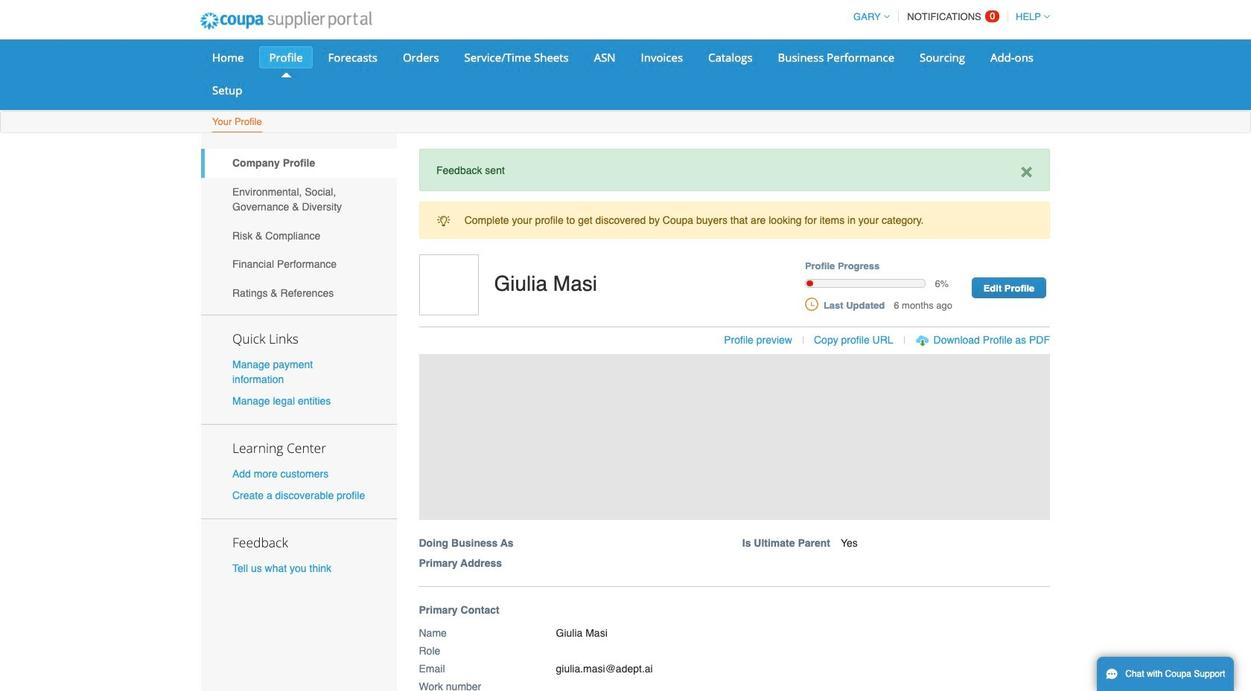 Task type: vqa. For each thing, say whether or not it's contained in the screenshot.
second 0 from the right
no



Task type: locate. For each thing, give the bounding box(es) containing it.
background image
[[419, 354, 1050, 520]]

alert
[[419, 202, 1050, 239]]

banner
[[414, 255, 1066, 587]]

navigation
[[847, 2, 1050, 31]]



Task type: describe. For each thing, give the bounding box(es) containing it.
coupa supplier portal image
[[190, 2, 382, 39]]

giulia masi image
[[419, 255, 479, 316]]



